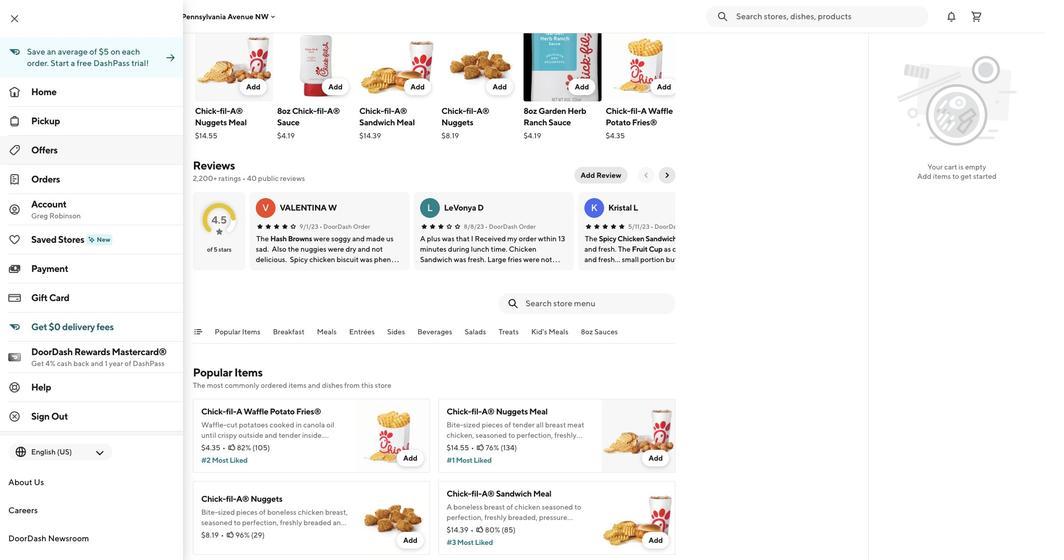 Task type: vqa. For each thing, say whether or not it's contained in the screenshot.


Task type: locate. For each thing, give the bounding box(es) containing it.
in up the choice
[[257, 529, 263, 537]]

1 vertical spatial chick-fil-a waffle potato fries® image
[[356, 399, 430, 473]]

1 vertical spatial chick-fil-a® nuggets meal image
[[602, 399, 676, 473]]

1 horizontal spatial oil.
[[551, 524, 560, 532]]

perfection, up (29) at the left
[[242, 519, 279, 527]]

1 horizontal spatial dashpass
[[133, 360, 165, 368]]

0 vertical spatial $4.35
[[606, 132, 625, 140]]

0 horizontal spatial perfection,
[[242, 519, 279, 527]]

$4.19
[[277, 132, 295, 140], [524, 132, 542, 140]]

0 horizontal spatial $4.19
[[277, 132, 295, 140]]

1 horizontal spatial $14.39
[[447, 526, 469, 534]]

1 vertical spatial pressure
[[201, 529, 230, 537]]

peanut inside chick-fil-a® sandwich meal a boneless breast of chicken seasoned to perfection, freshly breaded, pressure cooked in 100% refined peanut oil.
[[526, 524, 549, 532]]

3 order from the left
[[685, 223, 702, 230]]

chick-fil-a® nuggets bite-sized pieces of boneless chicken breast, seasoned to perfection, freshly breaded and pressure cooked in 100% refined peanut oil. available with choice of dipping sauce.
[[201, 494, 348, 548]]

#2 most liked
[[201, 456, 248, 465]]

1 meals from the left
[[317, 328, 337, 336]]

fil- inside chick-fil-a waffle potato fries® $4.35
[[631, 106, 641, 116]]

chick-fil-a waffle potato fries® image
[[606, 28, 684, 101], [356, 399, 430, 473]]

cooked
[[270, 421, 294, 429], [447, 524, 472, 532], [231, 529, 256, 537]]

chick- inside chick-fil-a waffle potato fries® waffle-cut potatoes cooked in canola oil until crispy outside and tender inside. sprinkled with sea salt.
[[201, 407, 226, 417]]

1 horizontal spatial chick-fil-a® nuggets image
[[442, 28, 520, 101]]

96% (29)
[[236, 531, 265, 540]]

1 horizontal spatial $4.19
[[524, 132, 542, 140]]

get left $0
[[31, 322, 47, 332]]

items inside "button"
[[242, 328, 261, 336]]

$5
[[99, 47, 109, 57]]

l right kristal
[[634, 203, 638, 213]]

get $0 delivery fees link
[[0, 313, 183, 342]]

meal for chick-fil-a® nuggets meal $14.55
[[229, 118, 247, 127]]

peanut up sauce.
[[310, 529, 333, 537]]

freshly inside chick-fil-a® sandwich meal a boneless breast of chicken seasoned to perfection, freshly breaded, pressure cooked in 100% refined peanut oil.
[[485, 514, 507, 522]]

spicy chicken sandwich fruit cup
[[599, 235, 677, 253]]

• doordash order down w
[[320, 223, 370, 230]]

1 horizontal spatial sandwich
[[496, 489, 532, 499]]

1 horizontal spatial in
[[296, 421, 302, 429]]

doordash down w
[[324, 223, 352, 230]]

nuggets for chick-fil-a® nuggets $8.19
[[442, 118, 474, 127]]

chick-fil-a waffle potato fries® $4.35
[[606, 106, 673, 140]]

stars
[[219, 246, 232, 253]]

meals button
[[317, 327, 337, 343]]

1 horizontal spatial pressure
[[539, 514, 568, 522]]

• doordash order for k
[[651, 223, 702, 230]]

40
[[247, 174, 257, 183]]

$4.19 inside 8oz chick-fil-a® sauce $4.19
[[277, 132, 295, 140]]

1 horizontal spatial chick-fil-a® nuggets meal image
[[602, 399, 676, 473]]

doordash for l
[[489, 223, 518, 230]]

sandwich for chick-fil-a® sandwich meal $14.39
[[360, 118, 395, 127]]

of left 5
[[207, 246, 213, 253]]

$4.19 up reviews
[[277, 132, 295, 140]]

refined
[[501, 524, 524, 532], [285, 529, 309, 537]]

8oz inside 8oz chick-fil-a® sauce $4.19
[[277, 106, 291, 116]]

hash
[[270, 235, 287, 243]]

fil- inside chick-fil-a® nuggets meal $14.55
[[220, 106, 230, 116]]

a for chick-fil-a waffle potato fries® waffle-cut potatoes cooked in canola oil until crispy outside and tender inside. sprinkled with sea salt.
[[236, 407, 242, 417]]

0 horizontal spatial sandwich
[[360, 118, 395, 127]]

8oz chick-fil-a® sauce image
[[277, 28, 355, 101]]

in up tender
[[296, 421, 302, 429]]

1 horizontal spatial sauce
[[549, 118, 571, 127]]

1 horizontal spatial seasoned
[[542, 503, 573, 511]]

fries® inside chick-fil-a waffle potato fries® $4.35
[[633, 118, 657, 127]]

1 vertical spatial with
[[233, 540, 248, 548]]

valentina
[[280, 203, 327, 213]]

d
[[478, 203, 484, 213]]

sign out link
[[0, 402, 183, 431]]

76%
[[486, 444, 500, 452]]

2 $4.19 from the left
[[524, 132, 542, 140]]

1 horizontal spatial freshly
[[485, 514, 507, 522]]

kristal
[[609, 203, 632, 213]]

hash browns
[[270, 235, 312, 243]]

in up the #3 most liked
[[473, 524, 479, 532]]

0 horizontal spatial chick-fil-a waffle potato fries® image
[[356, 399, 430, 473]]

perfection, inside chick-fil-a® nuggets bite-sized pieces of boneless chicken breast, seasoned to perfection, freshly breaded and pressure cooked in 100% refined peanut oil. available with choice of dipping sauce.
[[242, 519, 279, 527]]

$14.39
[[360, 132, 381, 140], [447, 526, 469, 534]]

and up salt. on the left bottom
[[265, 431, 277, 440]]

items inside heading
[[248, 6, 280, 20]]

l left levonya
[[428, 202, 433, 213]]

8oz inside 8oz garden herb ranch sauce $4.19
[[524, 106, 537, 116]]

2 vertical spatial items
[[234, 366, 263, 379]]

0 horizontal spatial seasoned
[[201, 519, 233, 527]]

a inside chick-fil-a waffle potato fries® waffle-cut potatoes cooked in canola oil until crispy outside and tender inside. sprinkled with sea salt.
[[236, 407, 242, 417]]

fil-
[[220, 106, 230, 116], [317, 106, 327, 116], [384, 106, 395, 116], [467, 106, 477, 116], [631, 106, 641, 116], [226, 407, 236, 417], [472, 407, 482, 417], [472, 489, 482, 499], [226, 494, 236, 504]]

items for featured items
[[248, 6, 280, 20]]

nuggets inside chick-fil-a® nuggets meal $14.55
[[195, 118, 227, 127]]

refined up dipping
[[285, 529, 309, 537]]

chicken
[[618, 235, 645, 243]]

1 order from the left
[[353, 223, 370, 230]]

0 vertical spatial fries®
[[633, 118, 657, 127]]

1 horizontal spatial cooked
[[270, 421, 294, 429]]

dashpass down the on
[[93, 58, 130, 68]]

cut
[[227, 421, 238, 429]]

$14.55 up #1
[[447, 444, 469, 452]]

dashpass inside 'doordash rewards mastercard® get 4% cash back and 1 year of dashpass'
[[133, 360, 165, 368]]

dashpass inside the save an average of $5 on each order. start a free dashpass trial!
[[93, 58, 130, 68]]

help link
[[0, 373, 183, 402]]

1 vertical spatial to
[[575, 503, 582, 511]]

0 horizontal spatial boneless
[[267, 508, 297, 517]]

levonya d
[[444, 203, 484, 213]]

chicken inside chick-fil-a® nuggets bite-sized pieces of boneless chicken breast, seasoned to perfection, freshly breaded and pressure cooked in 100% refined peanut oil. available with choice of dipping sauce.
[[298, 508, 324, 517]]

fries® for chick-fil-a waffle potato fries® $4.35
[[633, 118, 657, 127]]

fries®
[[633, 118, 657, 127], [296, 407, 321, 417]]

waffle inside chick-fil-a waffle potato fries® waffle-cut potatoes cooked in canola oil until crispy outside and tender inside. sprinkled with sea salt.
[[244, 407, 269, 417]]

sauce inside 8oz garden herb ranch sauce $4.19
[[549, 118, 571, 127]]

2 horizontal spatial sandwich
[[646, 235, 677, 243]]

boneless up dipping
[[267, 508, 297, 517]]

2 get from the top
[[31, 360, 44, 368]]

fil- inside chick-fil-a waffle potato fries® waffle-cut potatoes cooked in canola oil until crispy outside and tender inside. sprinkled with sea salt.
[[226, 407, 236, 417]]

gift card link
[[0, 284, 183, 313]]

sandwich
[[360, 118, 395, 127], [646, 235, 677, 243], [496, 489, 532, 499]]

liked down 80%
[[475, 538, 493, 547]]

chick-fil-a® nuggets image
[[442, 28, 520, 101], [356, 481, 430, 555]]

1 vertical spatial sandwich
[[646, 235, 677, 243]]

0 vertical spatial dashpass
[[93, 58, 130, 68]]

1 sauce from the left
[[277, 118, 300, 127]]

0 vertical spatial pressure
[[539, 514, 568, 522]]

2 horizontal spatial 8oz
[[581, 328, 593, 336]]

refined inside chick-fil-a® sandwich meal a boneless breast of chicken seasoned to perfection, freshly breaded, pressure cooked in 100% refined peanut oil.
[[501, 524, 524, 532]]

home link
[[0, 78, 183, 107]]

freshly down breast
[[485, 514, 507, 522]]

about
[[8, 478, 32, 488]]

2 sauce from the left
[[549, 118, 571, 127]]

1 vertical spatial potato
[[270, 407, 295, 417]]

$4.35 down "until"
[[201, 444, 221, 452]]

cooked inside chick-fil-a® nuggets bite-sized pieces of boneless chicken breast, seasoned to perfection, freshly breaded and pressure cooked in 100% refined peanut oil. available with choice of dipping sauce.
[[231, 529, 256, 537]]

cooked up "#3"
[[447, 524, 472, 532]]

a® for chick-fil-a® sandwich meal $14.39
[[395, 106, 407, 116]]

nuggets for chick-fil-a® nuggets meal $14.55
[[195, 118, 227, 127]]

new
[[97, 236, 110, 243]]

1 horizontal spatial chicken
[[515, 503, 541, 511]]

1 vertical spatial popular
[[193, 366, 232, 379]]

1 horizontal spatial items
[[934, 172, 952, 181]]

items for popular items the most commonly ordered items and dishes from this store
[[234, 366, 263, 379]]

average
[[58, 47, 88, 57]]

chick- inside chick-fil-a® sandwich meal $14.39
[[360, 106, 384, 116]]

2 vertical spatial sandwich
[[496, 489, 532, 499]]

this
[[362, 381, 374, 390]]

0 horizontal spatial $4.35
[[201, 444, 221, 452]]

0 horizontal spatial to
[[234, 519, 241, 527]]

items inside the your cart is empty add items to get started
[[934, 172, 952, 181]]

chick- for chick-fil-a® nuggets $8.19
[[442, 106, 467, 116]]

2 vertical spatial a
[[447, 503, 452, 511]]

$14.55
[[195, 132, 218, 140], [447, 444, 469, 452]]

0 horizontal spatial order
[[353, 223, 370, 230]]

fries® inside chick-fil-a waffle potato fries® waffle-cut potatoes cooked in canola oil until crispy outside and tender inside. sprinkled with sea salt.
[[296, 407, 321, 417]]

boneless inside chick-fil-a® nuggets bite-sized pieces of boneless chicken breast, seasoned to perfection, freshly breaded and pressure cooked in 100% refined peanut oil. available with choice of dipping sauce.
[[267, 508, 297, 517]]

dashpass down mastercard®
[[133, 360, 165, 368]]

perfection, up $14.39 • on the bottom left of the page
[[447, 514, 483, 522]]

breast
[[484, 503, 505, 511]]

nuggets inside chick-fil-a® nuggets bite-sized pieces of boneless chicken breast, seasoned to perfection, freshly breaded and pressure cooked in 100% refined peanut oil. available with choice of dipping sauce.
[[251, 494, 283, 504]]

1 horizontal spatial $8.19
[[442, 132, 459, 140]]

• doordash order up cup
[[651, 223, 702, 230]]

add inside add review button
[[581, 171, 595, 179]]

0 vertical spatial $14.39
[[360, 132, 381, 140]]

add inside the your cart is empty add items to get started
[[918, 172, 932, 181]]

1 $4.19 from the left
[[277, 132, 295, 140]]

waffle inside chick-fil-a waffle potato fries® $4.35
[[648, 106, 673, 116]]

0 horizontal spatial chick-fil-a® nuggets image
[[356, 481, 430, 555]]

chicken for nuggets
[[298, 508, 324, 517]]

get $0 delivery fees
[[31, 322, 114, 332]]

0 horizontal spatial oil.
[[335, 529, 345, 537]]

refined inside chick-fil-a® nuggets bite-sized pieces of boneless chicken breast, seasoned to perfection, freshly breaded and pressure cooked in 100% refined peanut oil. available with choice of dipping sauce.
[[285, 529, 309, 537]]

2 meals from the left
[[549, 328, 569, 336]]

0 vertical spatial with
[[234, 442, 249, 450]]

doordash down careers on the left bottom of the page
[[8, 534, 46, 544]]

notification bell image
[[946, 10, 958, 23]]

1 horizontal spatial order
[[519, 223, 536, 230]]

doordash inside 'doordash rewards mastercard® get 4% cash back and 1 year of dashpass'
[[31, 347, 73, 357]]

$4.19 down "ranch"
[[524, 132, 542, 140]]

$14.39 •
[[447, 526, 474, 534]]

mastercard®
[[112, 347, 167, 357]]

popular
[[215, 328, 241, 336], [193, 366, 232, 379]]

a® inside chick-fil-a® nuggets bite-sized pieces of boneless chicken breast, seasoned to perfection, freshly breaded and pressure cooked in 100% refined peanut oil. available with choice of dipping sauce.
[[236, 494, 249, 504]]

chick-fil-a® nuggets meal image
[[195, 28, 273, 101], [602, 399, 676, 473]]

inside.
[[302, 431, 323, 440]]

hash browns button
[[270, 234, 312, 244]]

with down 'outside'
[[234, 442, 249, 450]]

freshly up dipping
[[280, 519, 302, 527]]

a® inside chick-fil-a® nuggets meal $14.55
[[230, 106, 243, 116]]

greg
[[31, 212, 48, 220]]

doordash right 8/8/23
[[489, 223, 518, 230]]

popular items the most commonly ordered items and dishes from this store
[[193, 366, 392, 390]]

chick- inside the chick-fil-a® nuggets $8.19
[[442, 106, 467, 116]]

popular inside "button"
[[215, 328, 241, 336]]

gift card
[[31, 292, 69, 303]]

most down $14.39 • on the bottom left of the page
[[458, 538, 474, 547]]

fries® for chick-fil-a waffle potato fries® waffle-cut potatoes cooked in canola oil until crispy outside and tender inside. sprinkled with sea salt.
[[296, 407, 321, 417]]

popular for popular items
[[215, 328, 241, 336]]

0 horizontal spatial $14.55
[[195, 132, 218, 140]]

and left dishes at bottom left
[[308, 381, 321, 390]]

0 vertical spatial sandwich
[[360, 118, 395, 127]]

oil. inside chick-fil-a® sandwich meal a boneless breast of chicken seasoned to perfection, freshly breaded, pressure cooked in 100% refined peanut oil.
[[551, 524, 560, 532]]

$4.19 for 8oz chick-fil-a® sauce
[[277, 132, 295, 140]]

of left the $5
[[89, 47, 97, 57]]

items right ordered
[[289, 381, 307, 390]]

0 horizontal spatial chicken
[[298, 508, 324, 517]]

2 horizontal spatial a
[[641, 106, 647, 116]]

8oz garden herb ranch sauce $4.19
[[524, 106, 587, 140]]

chicken inside chick-fil-a® sandwich meal a boneless breast of chicken seasoned to perfection, freshly breaded, pressure cooked in 100% refined peanut oil.
[[515, 503, 541, 511]]

meal inside chick-fil-a® nuggets meal $14.55
[[229, 118, 247, 127]]

0 horizontal spatial items
[[289, 381, 307, 390]]

delivery
[[62, 322, 95, 332]]

1 vertical spatial waffle
[[244, 407, 269, 417]]

order for v
[[353, 223, 370, 230]]

1 vertical spatial items
[[242, 328, 261, 336]]

chick- inside chick-fil-a waffle potato fries® $4.35
[[606, 106, 631, 116]]

saved
[[31, 234, 57, 245]]

1600 pennsylvania avenue nw
[[162, 12, 269, 21]]

nuggets inside the chick-fil-a® nuggets $8.19
[[442, 118, 474, 127]]

0 vertical spatial a
[[641, 106, 647, 116]]

1 horizontal spatial to
[[575, 503, 582, 511]]

a inside chick-fil-a waffle potato fries® $4.35
[[641, 106, 647, 116]]

most for a
[[212, 456, 228, 465]]

0 horizontal spatial peanut
[[310, 529, 333, 537]]

0 horizontal spatial sauce
[[277, 118, 300, 127]]

refined down breaded,
[[501, 524, 524, 532]]

perfection, inside chick-fil-a® sandwich meal a boneless breast of chicken seasoned to perfection, freshly breaded, pressure cooked in 100% refined peanut oil.
[[447, 514, 483, 522]]

spicy
[[599, 235, 617, 243]]

sandwich for chick-fil-a® sandwich meal a boneless breast of chicken seasoned to perfection, freshly breaded, pressure cooked in 100% refined peanut oil.
[[496, 489, 532, 499]]

pressure right breaded,
[[539, 514, 568, 522]]

0 horizontal spatial freshly
[[280, 519, 302, 527]]

8oz sauces
[[581, 328, 618, 336]]

get
[[31, 322, 47, 332], [31, 360, 44, 368]]

• left 96%
[[221, 531, 224, 540]]

in inside chick-fil-a® nuggets bite-sized pieces of boneless chicken breast, seasoned to perfection, freshly breaded and pressure cooked in 100% refined peanut oil. available with choice of dipping sauce.
[[257, 529, 263, 537]]

1 vertical spatial seasoned
[[201, 519, 233, 527]]

kid's
[[532, 328, 548, 336]]

next image
[[663, 171, 672, 179]]

meal
[[229, 118, 247, 127], [397, 118, 415, 127], [530, 407, 548, 417], [533, 489, 552, 499]]

2 vertical spatial to
[[234, 519, 241, 527]]

• up #1 most liked on the left
[[471, 444, 474, 452]]

chick- inside chick-fil-a® nuggets meal $14.55
[[195, 106, 220, 116]]

#3 most liked
[[447, 538, 493, 547]]

pickup
[[31, 116, 60, 126]]

empty
[[966, 163, 987, 171]]

• up #2 most liked
[[223, 444, 226, 452]]

order for k
[[685, 223, 702, 230]]

treats
[[499, 328, 519, 336]]

chicken up breaded
[[298, 508, 324, 517]]

(85)
[[502, 526, 516, 534]]

0 vertical spatial items
[[934, 172, 952, 181]]

potato inside chick-fil-a waffle potato fries® $4.35
[[606, 118, 631, 127]]

fil- inside chick-fil-a® sandwich meal a boneless breast of chicken seasoned to perfection, freshly breaded, pressure cooked in 100% refined peanut oil.
[[472, 489, 482, 499]]

1 horizontal spatial potato
[[606, 118, 631, 127]]

8oz
[[277, 106, 291, 116], [524, 106, 537, 116], [581, 328, 593, 336]]

chick- inside 8oz chick-fil-a® sauce $4.19
[[292, 106, 317, 116]]

order
[[353, 223, 370, 230], [519, 223, 536, 230], [685, 223, 702, 230]]

fil- inside chick-fil-a® sandwich meal $14.39
[[384, 106, 395, 116]]

fil- inside chick-fil-a® nuggets bite-sized pieces of boneless chicken breast, seasoned to perfection, freshly breaded and pressure cooked in 100% refined peanut oil. available with choice of dipping sauce.
[[226, 494, 236, 504]]

to inside chick-fil-a® nuggets bite-sized pieces of boneless chicken breast, seasoned to perfection, freshly breaded and pressure cooked in 100% refined peanut oil. available with choice of dipping sauce.
[[234, 519, 241, 527]]

and
[[91, 360, 103, 368], [308, 381, 321, 390], [265, 431, 277, 440], [333, 519, 346, 527]]

8oz inside button
[[581, 328, 593, 336]]

meal inside chick-fil-a® sandwich meal $14.39
[[397, 118, 415, 127]]

8oz for 8oz chick-fil-a® sauce
[[277, 106, 291, 116]]

$4.35
[[606, 132, 625, 140], [201, 444, 221, 452]]

0 vertical spatial chick-fil-a® sandwich meal image
[[360, 28, 438, 101]]

meals right kid's
[[549, 328, 569, 336]]

76% (134)
[[486, 444, 517, 452]]

chicken up breaded,
[[515, 503, 541, 511]]

fruit
[[632, 245, 648, 253]]

dashpass for average
[[93, 58, 130, 68]]

doordash for k
[[655, 223, 683, 230]]

fil- for chick-fil-a® nuggets meal $14.55
[[220, 106, 230, 116]]

kid's meals button
[[532, 327, 569, 343]]

of right breast
[[507, 503, 513, 511]]

1 horizontal spatial l
[[634, 203, 638, 213]]

boneless
[[454, 503, 483, 511], [267, 508, 297, 517]]

fil- for chick-fil-a® sandwich meal $14.39
[[384, 106, 395, 116]]

potato inside chick-fil-a waffle potato fries® waffle-cut potatoes cooked in canola oil until crispy outside and tender inside. sprinkled with sea salt.
[[270, 407, 295, 417]]

popular inside popular items the most commonly ordered items and dishes from this store
[[193, 366, 232, 379]]

fil- for chick-fil-a® nuggets meal
[[472, 407, 482, 417]]

1 vertical spatial get
[[31, 360, 44, 368]]

0 horizontal spatial waffle
[[244, 407, 269, 417]]

0 vertical spatial chick-fil-a waffle potato fries® image
[[606, 28, 684, 101]]

cooked up the choice
[[231, 529, 256, 537]]

chick- inside chick-fil-a® nuggets bite-sized pieces of boneless chicken breast, seasoned to perfection, freshly breaded and pressure cooked in 100% refined peanut oil. available with choice of dipping sauce.
[[201, 494, 226, 504]]

1 vertical spatial a
[[236, 407, 242, 417]]

0 horizontal spatial in
[[257, 529, 263, 537]]

1 horizontal spatial fries®
[[633, 118, 657, 127]]

sandwich inside chick-fil-a® sandwich meal $14.39
[[360, 118, 395, 127]]

meal inside chick-fil-a® sandwich meal a boneless breast of chicken seasoned to perfection, freshly breaded, pressure cooked in 100% refined peanut oil.
[[533, 489, 552, 499]]

meals left entrées on the left of page
[[317, 328, 337, 336]]

0 horizontal spatial a
[[236, 407, 242, 417]]

waffle
[[648, 106, 673, 116], [244, 407, 269, 417]]

100% up the choice
[[265, 529, 283, 537]]

• inside reviews 2,200+ ratings • 40 public reviews
[[243, 174, 246, 183]]

100% left (85)
[[480, 524, 499, 532]]

2 order from the left
[[519, 223, 536, 230]]

pressure up "available"
[[201, 529, 230, 537]]

peanut down breaded,
[[526, 524, 549, 532]]

fil- for chick-fil-a waffle potato fries® waffle-cut potatoes cooked in canola oil until crispy outside and tender inside. sprinkled with sea salt.
[[226, 407, 236, 417]]

1 vertical spatial chick-fil-a® sandwich meal image
[[602, 481, 676, 555]]

2 • doordash order from the left
[[485, 223, 536, 230]]

1 horizontal spatial refined
[[501, 524, 524, 532]]

1 horizontal spatial 100%
[[480, 524, 499, 532]]

reviews link
[[193, 159, 235, 172]]

0 horizontal spatial pressure
[[201, 529, 230, 537]]

in inside chick-fil-a waffle potato fries® waffle-cut potatoes cooked in canola oil until crispy outside and tender inside. sprinkled with sea salt.
[[296, 421, 302, 429]]

oil. right (85)
[[551, 524, 560, 532]]

chick-fil-a® sandwich meal a boneless breast of chicken seasoned to perfection, freshly breaded, pressure cooked in 100% refined peanut oil.
[[447, 489, 582, 532]]

2 horizontal spatial cooked
[[447, 524, 472, 532]]

boneless up $14.39 • on the bottom left of the page
[[454, 503, 483, 511]]

salt.
[[264, 442, 278, 450]]

• right 9/1/23
[[320, 223, 322, 230]]

of right year
[[125, 360, 131, 368]]

nuggets
[[195, 118, 227, 127], [442, 118, 474, 127], [496, 407, 528, 417], [251, 494, 283, 504]]

0 horizontal spatial potato
[[270, 407, 295, 417]]

add button
[[240, 79, 267, 95], [322, 79, 349, 95], [404, 79, 431, 95], [487, 79, 514, 95], [569, 79, 596, 95], [651, 79, 678, 95], [397, 450, 424, 467], [643, 450, 670, 467], [397, 532, 424, 549], [643, 532, 670, 549]]

items down the your
[[934, 172, 952, 181]]

0 vertical spatial chick-fil-a® nuggets image
[[442, 28, 520, 101]]

sauce inside 8oz chick-fil-a® sauce $4.19
[[277, 118, 300, 127]]

0 vertical spatial to
[[953, 172, 960, 181]]

0 vertical spatial items
[[248, 6, 280, 20]]

0 horizontal spatial 100%
[[265, 529, 283, 537]]

1 vertical spatial $8.19
[[201, 531, 219, 540]]

most down "$4.35 •"
[[212, 456, 228, 465]]

sides button
[[387, 327, 405, 343]]

0 horizontal spatial $14.39
[[360, 132, 381, 140]]

and down breast,
[[333, 519, 346, 527]]

1600
[[162, 12, 180, 21]]

2 horizontal spatial to
[[953, 172, 960, 181]]

tender
[[279, 431, 301, 440]]

meals inside button
[[549, 328, 569, 336]]

until
[[201, 431, 216, 440]]

fil- for chick-fil-a® nuggets bite-sized pieces of boneless chicken breast, seasoned to perfection, freshly breaded and pressure cooked in 100% refined peanut oil. available with choice of dipping sauce.
[[226, 494, 236, 504]]

liked down 82%
[[230, 456, 248, 465]]

freshly inside chick-fil-a® nuggets bite-sized pieces of boneless chicken breast, seasoned to perfection, freshly breaded and pressure cooked in 100% refined peanut oil. available with choice of dipping sauce.
[[280, 519, 302, 527]]

chicken for sandwich
[[515, 503, 541, 511]]

3 • doordash order from the left
[[651, 223, 702, 230]]

chick- inside chick-fil-a® sandwich meal a boneless breast of chicken seasoned to perfection, freshly breaded, pressure cooked in 100% refined peanut oil.
[[447, 489, 472, 499]]

potato for chick-fil-a waffle potato fries® waffle-cut potatoes cooked in canola oil until crispy outside and tender inside. sprinkled with sea salt.
[[270, 407, 295, 417]]

items inside popular items the most commonly ordered items and dishes from this store
[[234, 366, 263, 379]]

cooked up tender
[[270, 421, 294, 429]]

0 horizontal spatial refined
[[285, 529, 309, 537]]

$8.19
[[442, 132, 459, 140], [201, 531, 219, 540]]

1 • doordash order from the left
[[320, 223, 370, 230]]

1 vertical spatial fries®
[[296, 407, 321, 417]]

and inside chick-fil-a waffle potato fries® waffle-cut potatoes cooked in canola oil until crispy outside and tender inside. sprinkled with sea salt.
[[265, 431, 277, 440]]

fruit cup button
[[632, 244, 663, 254]]

$14.39 inside chick-fil-a® sandwich meal $14.39
[[360, 132, 381, 140]]

sandwich inside chick-fil-a® sandwich meal a boneless breast of chicken seasoned to perfection, freshly breaded, pressure cooked in 100% refined peanut oil.
[[496, 489, 532, 499]]

1 horizontal spatial boneless
[[454, 503, 483, 511]]

0 horizontal spatial $8.19
[[201, 531, 219, 540]]

doordash up cup
[[655, 223, 683, 230]]

potatoes
[[239, 421, 268, 429]]

a® inside chick-fil-a® sandwich meal $14.39
[[395, 106, 407, 116]]

8oz garden herb ranch sauce image
[[524, 28, 602, 101]]

1 horizontal spatial a
[[447, 503, 452, 511]]

oil. down breast,
[[335, 529, 345, 537]]

a
[[71, 58, 75, 68]]

chick- for chick-fil-a® nuggets meal
[[447, 407, 472, 417]]

0 horizontal spatial cooked
[[231, 529, 256, 537]]

• doordash order right 8/8/23
[[485, 223, 536, 230]]

get left 4%
[[31, 360, 44, 368]]

1 vertical spatial items
[[289, 381, 307, 390]]

0 vertical spatial $8.19
[[442, 132, 459, 140]]

with left (29) at the left
[[233, 540, 248, 548]]

and left 1
[[91, 360, 103, 368]]

$4.35 up review
[[606, 132, 625, 140]]

doordash up 4%
[[31, 347, 73, 357]]

fil- for chick-fil-a® nuggets $8.19
[[467, 106, 477, 116]]

previous image
[[643, 171, 651, 179]]

chick-fil-a® sandwich meal image
[[360, 28, 438, 101], [602, 481, 676, 555]]

a® inside the chick-fil-a® nuggets $8.19
[[477, 106, 490, 116]]

fil- inside the chick-fil-a® nuggets $8.19
[[467, 106, 477, 116]]

$14.55 up reviews
[[195, 132, 218, 140]]

• left 40
[[243, 174, 246, 183]]

save an average of $5 on each order. start a free dashpass trial!
[[27, 47, 149, 68]]



Task type: describe. For each thing, give the bounding box(es) containing it.
sauces
[[595, 328, 618, 336]]

trial!
[[131, 58, 149, 68]]

is
[[959, 163, 964, 171]]

ordered
[[261, 381, 287, 390]]

#3
[[447, 538, 456, 547]]

review
[[597, 171, 622, 179]]

• right 8/8/23
[[485, 223, 488, 230]]

of inside the save an average of $5 on each order. start a free dashpass trial!
[[89, 47, 97, 57]]

peanut inside chick-fil-a® nuggets bite-sized pieces of boneless chicken breast, seasoned to perfection, freshly breaded and pressure cooked in 100% refined peanut oil. available with choice of dipping sauce.
[[310, 529, 333, 537]]

sauce.
[[308, 540, 328, 548]]

pieces
[[236, 508, 258, 517]]

a® for chick-fil-a® nuggets bite-sized pieces of boneless chicken breast, seasoned to perfection, freshly breaded and pressure cooked in 100% refined peanut oil. available with choice of dipping sauce.
[[236, 494, 249, 504]]

us
[[34, 478, 44, 488]]

of inside chick-fil-a® sandwich meal a boneless breast of chicken seasoned to perfection, freshly breaded, pressure cooked in 100% refined peanut oil.
[[507, 503, 513, 511]]

Item Search search field
[[526, 298, 668, 310]]

• up the #3 most liked
[[471, 526, 474, 534]]

salads
[[465, 328, 486, 336]]

sign out
[[31, 411, 68, 422]]

rewards
[[74, 347, 110, 357]]

chick- for chick-fil-a® nuggets meal $14.55
[[195, 106, 220, 116]]

reviews 2,200+ ratings • 40 public reviews
[[193, 159, 305, 183]]

cooked inside chick-fil-a waffle potato fries® waffle-cut potatoes cooked in canola oil until crispy outside and tender inside. sprinkled with sea salt.
[[270, 421, 294, 429]]

canola
[[303, 421, 325, 429]]

potato for chick-fil-a waffle potato fries® $4.35
[[606, 118, 631, 127]]

$0
[[49, 322, 61, 332]]

ranch
[[524, 118, 547, 127]]

from
[[345, 381, 360, 390]]

card
[[49, 292, 69, 303]]

cooked inside chick-fil-a® sandwich meal a boneless breast of chicken seasoned to perfection, freshly breaded, pressure cooked in 100% refined peanut oil.
[[447, 524, 472, 532]]

pennsylvania
[[182, 12, 226, 21]]

doordash newsroom
[[8, 534, 89, 544]]

meal for chick-fil-a® nuggets meal
[[530, 407, 548, 417]]

nuggets for chick-fil-a® nuggets bite-sized pieces of boneless chicken breast, seasoned to perfection, freshly breaded and pressure cooked in 100% refined peanut oil. available with choice of dipping sauce.
[[251, 494, 283, 504]]

back
[[73, 360, 89, 368]]

• right 5/11/23
[[651, 223, 654, 230]]

of inside 'doordash rewards mastercard® get 4% cash back and 1 year of dashpass'
[[125, 360, 131, 368]]

stores
[[58, 234, 84, 245]]

$4.35 inside chick-fil-a waffle potato fries® $4.35
[[606, 132, 625, 140]]

chick- for chick-fil-a® sandwich meal a boneless breast of chicken seasoned to perfection, freshly breaded, pressure cooked in 100% refined peanut oil.
[[447, 489, 472, 499]]

breaded,
[[508, 514, 538, 522]]

0 horizontal spatial chick-fil-a® sandwich meal image
[[360, 28, 438, 101]]

most down '$14.55 •'
[[456, 456, 473, 465]]

most for a®
[[458, 538, 474, 547]]

80% (85)
[[485, 526, 516, 534]]

doordash rewards mastercard® get 4% cash back and 1 year of dashpass
[[31, 347, 167, 368]]

chick-fil-a® sandwich meal $14.39
[[360, 106, 415, 140]]

$14.55 inside chick-fil-a® nuggets meal $14.55
[[195, 132, 218, 140]]

about us
[[8, 478, 44, 488]]

82% (105)
[[237, 444, 270, 452]]

gift
[[31, 292, 48, 303]]

seasoned inside chick-fil-a® nuggets bite-sized pieces of boneless chicken breast, seasoned to perfection, freshly breaded and pressure cooked in 100% refined peanut oil. available with choice of dipping sauce.
[[201, 519, 233, 527]]

popular items button
[[215, 327, 261, 343]]

$8.19 inside the chick-fil-a® nuggets $8.19
[[442, 132, 459, 140]]

pressure inside chick-fil-a® sandwich meal a boneless breast of chicken seasoned to perfection, freshly breaded, pressure cooked in 100% refined peanut oil.
[[539, 514, 568, 522]]

dipping
[[281, 540, 306, 548]]

breaded
[[304, 519, 332, 527]]

1 get from the top
[[31, 322, 47, 332]]

• doordash order for v
[[320, 223, 370, 230]]

nw
[[255, 12, 269, 21]]

chick- for chick-fil-a® nuggets bite-sized pieces of boneless chicken breast, seasoned to perfection, freshly breaded and pressure cooked in 100% refined peanut oil. available with choice of dipping sauce.
[[201, 494, 226, 504]]

a® inside 8oz chick-fil-a® sauce $4.19
[[327, 106, 340, 116]]

sandwich inside the spicy chicken sandwich fruit cup
[[646, 235, 677, 243]]

waffle for chick-fil-a waffle potato fries® $4.35
[[648, 106, 673, 116]]

reviews
[[280, 174, 305, 183]]

crispy
[[218, 431, 237, 440]]

garden
[[539, 106, 567, 116]]

a® for chick-fil-a® nuggets meal $14.55
[[230, 106, 243, 116]]

$4.19 for 8oz garden herb ranch sauce
[[524, 132, 542, 140]]

account greg robinson
[[31, 199, 81, 220]]

treats button
[[499, 327, 519, 343]]

offers link
[[0, 136, 183, 165]]

popular for popular items the most commonly ordered items and dishes from this store
[[193, 366, 232, 379]]

fil- inside 8oz chick-fil-a® sauce $4.19
[[317, 106, 327, 116]]

doordash for v
[[324, 223, 352, 230]]

1 horizontal spatial chick-fil-a® sandwich meal image
[[602, 481, 676, 555]]

order.
[[27, 58, 49, 68]]

about us link
[[0, 469, 183, 497]]

#1
[[447, 456, 455, 465]]

chick- for chick-fil-a waffle potato fries® waffle-cut potatoes cooked in canola oil until crispy outside and tender inside. sprinkled with sea salt.
[[201, 407, 226, 417]]

1 horizontal spatial $14.55
[[447, 444, 469, 452]]

1 horizontal spatial chick-fil-a waffle potato fries® image
[[606, 28, 684, 101]]

breakfast
[[273, 328, 305, 336]]

and inside popular items the most commonly ordered items and dishes from this store
[[308, 381, 321, 390]]

9/1/23
[[300, 223, 319, 230]]

(134)
[[501, 444, 517, 452]]

home
[[31, 86, 57, 97]]

pressure inside chick-fil-a® nuggets bite-sized pieces of boneless chicken breast, seasoned to perfection, freshly breaded and pressure cooked in 100% refined peanut oil. available with choice of dipping sauce.
[[201, 529, 230, 537]]

8oz for 8oz garden herb ranch sauce
[[524, 106, 537, 116]]

in inside chick-fil-a® sandwich meal a boneless breast of chicken seasoned to perfection, freshly breaded, pressure cooked in 100% refined peanut oil.
[[473, 524, 479, 532]]

liked for a
[[230, 456, 248, 465]]

outside
[[239, 431, 263, 440]]

a for chick-fil-a waffle potato fries® $4.35
[[641, 106, 647, 116]]

items for popular items
[[242, 328, 261, 336]]

fil- for chick-fil-a® sandwich meal a boneless breast of chicken seasoned to perfection, freshly breaded, pressure cooked in 100% refined peanut oil.
[[472, 489, 482, 499]]

of right pieces
[[259, 508, 266, 517]]

1 vertical spatial $14.39
[[447, 526, 469, 534]]

(29)
[[251, 531, 265, 540]]

sauce for garden
[[549, 118, 571, 127]]

items inside popular items the most commonly ordered items and dishes from this store
[[289, 381, 307, 390]]

free
[[77, 58, 92, 68]]

8oz chick-fil-a® sauce $4.19
[[277, 106, 340, 140]]

bite-
[[201, 508, 218, 517]]

5
[[214, 246, 217, 253]]

choice
[[249, 540, 271, 548]]

get
[[961, 172, 972, 181]]

meal for chick-fil-a® sandwich meal a boneless breast of chicken seasoned to perfection, freshly breaded, pressure cooked in 100% refined peanut oil.
[[533, 489, 552, 499]]

kristal l
[[609, 203, 638, 213]]

chick- for chick-fil-a® sandwich meal $14.39
[[360, 106, 384, 116]]

account
[[31, 199, 67, 210]]

0 items, open order cart image
[[971, 10, 983, 23]]

chick-fil-a® nuggets $8.19
[[442, 106, 490, 140]]

oil. inside chick-fil-a® nuggets bite-sized pieces of boneless chicken breast, seasoned to perfection, freshly breaded and pressure cooked in 100% refined peanut oil. available with choice of dipping sauce.
[[335, 529, 345, 537]]

payment
[[31, 263, 68, 274]]

a® for chick-fil-a® nuggets $8.19
[[477, 106, 490, 116]]

fil- for chick-fil-a waffle potato fries® $4.35
[[631, 106, 641, 116]]

save an average of $5 on each order. start a free dashpass trial! status
[[0, 37, 164, 78]]

to inside the your cart is empty add items to get started
[[953, 172, 960, 181]]

most
[[207, 381, 223, 390]]

96%
[[236, 531, 250, 540]]

meal for chick-fil-a® sandwich meal $14.39
[[397, 118, 415, 127]]

kid's meals
[[532, 328, 569, 336]]

0 horizontal spatial l
[[428, 202, 433, 213]]

featured
[[193, 6, 246, 20]]

0 horizontal spatial chick-fil-a® nuggets meal image
[[195, 28, 273, 101]]

dashpass for mastercard®
[[133, 360, 165, 368]]

herb
[[568, 106, 587, 116]]

a® for chick-fil-a® nuggets meal
[[482, 407, 495, 417]]

reviews
[[193, 159, 235, 172]]

82%
[[237, 444, 251, 452]]

chick-fil-a® nuggets meal
[[447, 407, 548, 417]]

store
[[375, 381, 392, 390]]

boneless inside chick-fil-a® sandwich meal a boneless breast of chicken seasoned to perfection, freshly breaded, pressure cooked in 100% refined peanut oil.
[[454, 503, 483, 511]]

dishes
[[322, 381, 343, 390]]

waffle for chick-fil-a waffle potato fries® waffle-cut potatoes cooked in canola oil until crispy outside and tender inside. sprinkled with sea salt.
[[244, 407, 269, 417]]

and inside chick-fil-a® nuggets bite-sized pieces of boneless chicken breast, seasoned to perfection, freshly breaded and pressure cooked in 100% refined peanut oil. available with choice of dipping sauce.
[[333, 519, 346, 527]]

with inside chick-fil-a waffle potato fries® waffle-cut potatoes cooked in canola oil until crispy outside and tender inside. sprinkled with sea salt.
[[234, 442, 249, 450]]

sauce for chick-
[[277, 118, 300, 127]]

chick- for chick-fil-a waffle potato fries® $4.35
[[606, 106, 631, 116]]

liked down 76%
[[474, 456, 492, 465]]

#1 most liked
[[447, 456, 492, 465]]

a inside chick-fil-a® sandwich meal a boneless breast of chicken seasoned to perfection, freshly breaded, pressure cooked in 100% refined peanut oil.
[[447, 503, 452, 511]]

fees
[[97, 322, 114, 332]]

cash
[[57, 360, 72, 368]]

featured items heading
[[193, 5, 280, 21]]

seasoned inside chick-fil-a® sandwich meal a boneless breast of chicken seasoned to perfection, freshly breaded, pressure cooked in 100% refined peanut oil.
[[542, 503, 573, 511]]

close image
[[8, 12, 21, 25]]

pickup link
[[0, 107, 183, 136]]

of right the choice
[[273, 540, 280, 548]]

100% inside chick-fil-a® sandwich meal a boneless breast of chicken seasoned to perfection, freshly breaded, pressure cooked in 100% refined peanut oil.
[[480, 524, 499, 532]]

of 5 stars
[[207, 246, 232, 253]]

careers link
[[0, 497, 183, 525]]

a® for chick-fil-a® sandwich meal a boneless breast of chicken seasoned to perfection, freshly breaded, pressure cooked in 100% refined peanut oil.
[[482, 489, 495, 499]]

cart
[[945, 163, 958, 171]]

started
[[974, 172, 997, 181]]

to inside chick-fil-a® sandwich meal a boneless breast of chicken seasoned to perfection, freshly breaded, pressure cooked in 100% refined peanut oil.
[[575, 503, 582, 511]]

with inside chick-fil-a® nuggets bite-sized pieces of boneless chicken breast, seasoned to perfection, freshly breaded and pressure cooked in 100% refined peanut oil. available with choice of dipping sauce.
[[233, 540, 248, 548]]

$4.35 •
[[201, 444, 226, 452]]

on
[[111, 47, 120, 57]]

80%
[[485, 526, 500, 534]]

nuggets for chick-fil-a® nuggets meal
[[496, 407, 528, 417]]

sized
[[218, 508, 235, 517]]

browns
[[288, 235, 312, 243]]

100% inside chick-fil-a® nuggets bite-sized pieces of boneless chicken breast, seasoned to perfection, freshly breaded and pressure cooked in 100% refined peanut oil. available with choice of dipping sauce.
[[265, 529, 283, 537]]

$8.19 •
[[201, 531, 224, 540]]

get inside 'doordash rewards mastercard® get 4% cash back and 1 year of dashpass'
[[31, 360, 44, 368]]

and inside 'doordash rewards mastercard® get 4% cash back and 1 year of dashpass'
[[91, 360, 103, 368]]

order for l
[[519, 223, 536, 230]]

1 vertical spatial $4.35
[[201, 444, 221, 452]]

liked for a®
[[475, 538, 493, 547]]

avenue
[[228, 12, 254, 21]]

• doordash order for l
[[485, 223, 536, 230]]

1 vertical spatial chick-fil-a® nuggets image
[[356, 481, 430, 555]]

save an average of $5 on each order. start a free dashpass trial! link
[[0, 37, 183, 78]]



